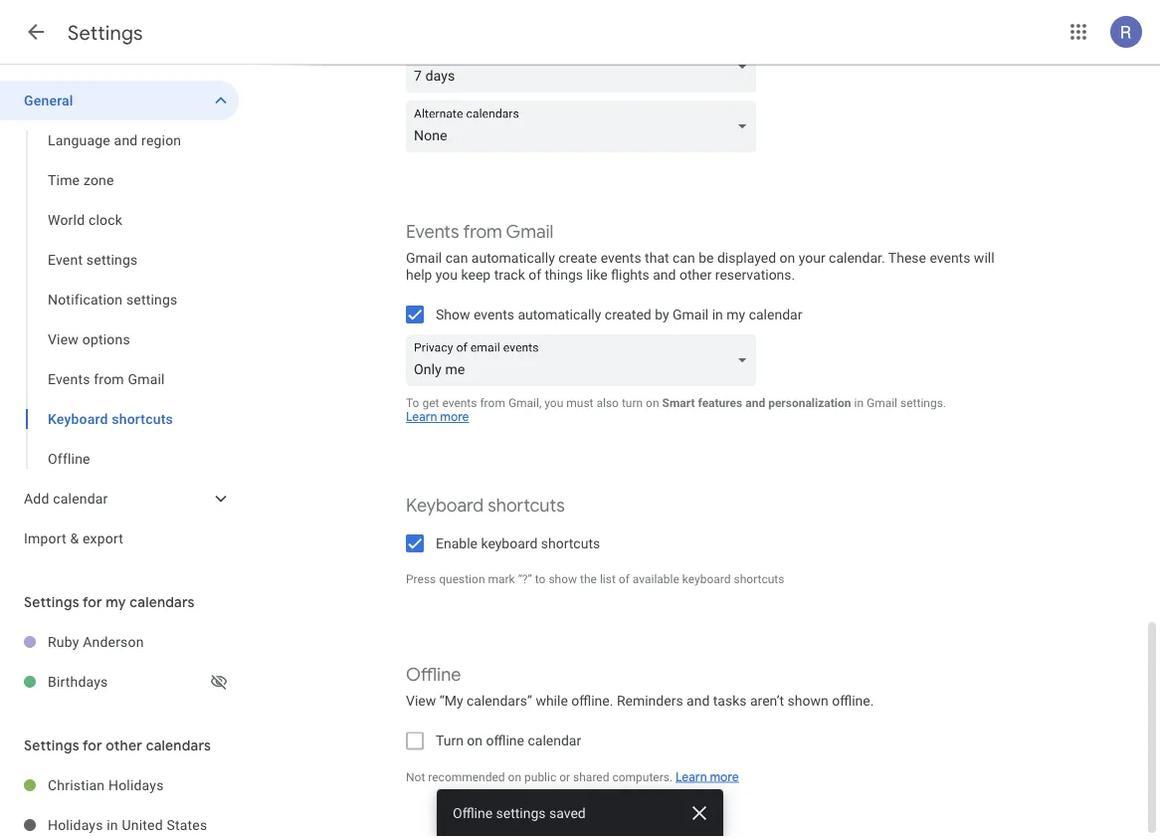 Task type: vqa. For each thing, say whether or not it's contained in the screenshot.
topmost you
yes



Task type: locate. For each thing, give the bounding box(es) containing it.
and right flights
[[653, 267, 677, 283]]

group containing language and region
[[0, 120, 239, 479]]

tree containing general
[[0, 81, 239, 559]]

0 horizontal spatial keyboard
[[481, 536, 538, 552]]

offline up 'add calendar'
[[48, 451, 90, 467]]

0 horizontal spatial more
[[440, 410, 469, 425]]

event
[[48, 251, 83, 268]]

you inside to get events from gmail, you must also turn on smart features and personalization in gmail settings. learn more
[[545, 396, 564, 410]]

1 horizontal spatial of
[[619, 573, 630, 587]]

1 vertical spatial keyboard shortcuts
[[406, 495, 565, 518]]

track
[[494, 267, 525, 283]]

0 horizontal spatial view
[[48, 331, 79, 347]]

2 for from the top
[[83, 737, 102, 755]]

go back image
[[24, 20, 48, 44]]

public
[[525, 771, 557, 785]]

other up christian holidays tree item
[[106, 737, 143, 755]]

events
[[601, 250, 642, 267], [930, 250, 971, 267], [474, 307, 515, 323], [442, 396, 477, 410]]

calendars up ruby anderson 'tree item'
[[130, 593, 195, 611]]

christian holidays link
[[48, 766, 239, 805]]

0 vertical spatial learn
[[406, 410, 438, 425]]

holidays
[[108, 777, 164, 794], [48, 817, 103, 833]]

1 horizontal spatial my
[[727, 307, 746, 323]]

holidays down christian
[[48, 817, 103, 833]]

keyboard down events from gmail
[[48, 411, 108, 427]]

1 offline. from the left
[[572, 693, 614, 710]]

and inside events from gmail gmail can automatically create events that can be displayed on your calendar. these events will help you keep track of things like flights and other reservations.
[[653, 267, 677, 283]]

time
[[48, 172, 80, 188]]

keyboard right available
[[683, 573, 731, 587]]

events down view options on the left top of page
[[48, 371, 90, 387]]

press question mark "?" to show the list of available keyboard shortcuts
[[406, 573, 785, 587]]

from for events from gmail gmail can automatically create events that can be displayed on your calendar. these events will help you keep track of things like flights and other reservations.
[[463, 221, 503, 244]]

1 vertical spatial in
[[855, 396, 864, 410]]

0 vertical spatial settings
[[68, 20, 143, 45]]

0 vertical spatial offline
[[48, 451, 90, 467]]

0 vertical spatial you
[[436, 267, 458, 283]]

events left that
[[601, 250, 642, 267]]

1 vertical spatial holidays
[[48, 817, 103, 833]]

my up anderson
[[106, 593, 126, 611]]

1 vertical spatial automatically
[[518, 307, 602, 323]]

list
[[600, 573, 616, 587]]

gmail left settings.
[[867, 396, 898, 410]]

1 vertical spatial learn
[[676, 770, 707, 785]]

1 vertical spatial keyboard
[[683, 573, 731, 587]]

turn
[[622, 396, 643, 410]]

1 vertical spatial keyboard
[[406, 495, 484, 518]]

of right track
[[529, 267, 542, 283]]

1 for from the top
[[83, 593, 102, 611]]

more down tasks at the bottom right of the page
[[710, 770, 739, 785]]

1 horizontal spatial keyboard shortcuts
[[406, 495, 565, 518]]

settings
[[68, 20, 143, 45], [24, 593, 79, 611], [24, 737, 79, 755]]

0 vertical spatial keyboard
[[48, 411, 108, 427]]

recommended
[[428, 771, 505, 785]]

turn
[[436, 733, 464, 750]]

events inside group
[[48, 371, 90, 387]]

offline.
[[572, 693, 614, 710], [833, 693, 875, 710]]

1 vertical spatial offline
[[406, 664, 461, 687]]

calendar inside tree
[[53, 490, 108, 507]]

automatically down things
[[518, 307, 602, 323]]

offline
[[48, 451, 90, 467], [406, 664, 461, 687], [453, 805, 493, 821]]

group
[[0, 120, 239, 479]]

0 horizontal spatial learn
[[406, 410, 438, 425]]

gmail
[[506, 221, 554, 244], [406, 250, 442, 267], [673, 307, 709, 323], [128, 371, 165, 387], [867, 396, 898, 410]]

keyboard
[[481, 536, 538, 552], [683, 573, 731, 587]]

calendars up the christian holidays "link"
[[146, 737, 211, 755]]

offline. right while at the bottom left of the page
[[572, 693, 614, 710]]

1 horizontal spatial you
[[545, 396, 564, 410]]

and right features on the top of the page
[[746, 396, 766, 410]]

offline down recommended
[[453, 805, 493, 821]]

on inside to get events from gmail, you must also turn on smart features and personalization in gmail settings. learn more
[[646, 396, 660, 410]]

settings for settings
[[68, 20, 143, 45]]

2 vertical spatial settings
[[24, 737, 79, 755]]

1 horizontal spatial other
[[680, 267, 712, 283]]

keyboard up the mark
[[481, 536, 538, 552]]

0 horizontal spatial you
[[436, 267, 458, 283]]

from inside events from gmail gmail can automatically create events that can be displayed on your calendar. these events will help you keep track of things like flights and other reservations.
[[463, 221, 503, 244]]

options
[[82, 331, 130, 347]]

other
[[680, 267, 712, 283], [106, 737, 143, 755]]

1 vertical spatial view
[[406, 693, 436, 710]]

shortcuts
[[112, 411, 173, 427], [488, 495, 565, 518], [541, 536, 601, 552], [734, 573, 785, 587]]

0 horizontal spatial in
[[107, 817, 118, 833]]

from up keep
[[463, 221, 503, 244]]

0 vertical spatial other
[[680, 267, 712, 283]]

states
[[167, 817, 207, 833]]

world clock
[[48, 212, 122, 228]]

mark
[[488, 573, 515, 587]]

2 horizontal spatial calendar
[[749, 307, 803, 323]]

1 horizontal spatial view
[[406, 693, 436, 710]]

keep
[[461, 267, 491, 283]]

the
[[580, 573, 597, 587]]

view left "my on the left of page
[[406, 693, 436, 710]]

tree
[[0, 81, 239, 559]]

1 vertical spatial calendars
[[146, 737, 211, 755]]

view options
[[48, 331, 130, 347]]

and
[[114, 132, 138, 148], [653, 267, 677, 283], [746, 396, 766, 410], [687, 693, 710, 710]]

create
[[559, 250, 598, 267]]

show events automatically created by gmail in my calendar
[[436, 307, 803, 323]]

0 vertical spatial calendars
[[130, 593, 195, 611]]

on
[[780, 250, 796, 267], [646, 396, 660, 410], [467, 733, 483, 750], [508, 771, 522, 785]]

1 vertical spatial settings
[[24, 593, 79, 611]]

1 vertical spatial more
[[710, 770, 739, 785]]

"my
[[440, 693, 463, 710]]

holidays up holidays in united states link
[[108, 777, 164, 794]]

2 vertical spatial settings
[[496, 805, 546, 821]]

&
[[70, 530, 79, 547]]

settings.
[[901, 396, 947, 410]]

in left united
[[107, 817, 118, 833]]

in right personalization
[[855, 396, 864, 410]]

0 vertical spatial for
[[83, 593, 102, 611]]

settings up the ruby
[[24, 593, 79, 611]]

events up help on the top left of page
[[406, 221, 460, 244]]

keyboard up enable
[[406, 495, 484, 518]]

learn more link right "computers."
[[676, 770, 739, 785]]

tasks
[[714, 693, 747, 710]]

can left be
[[673, 250, 696, 267]]

settings up christian
[[24, 737, 79, 755]]

calendar up &
[[53, 490, 108, 507]]

from inside tree
[[94, 371, 124, 387]]

events inside events from gmail gmail can automatically create events that can be displayed on your calendar. these events will help you keep track of things like flights and other reservations.
[[406, 221, 460, 244]]

0 vertical spatial events
[[406, 221, 460, 244]]

gmail,
[[509, 396, 542, 410]]

automatically left create
[[472, 250, 555, 267]]

view left options
[[48, 331, 79, 347]]

and left tasks at the bottom right of the page
[[687, 693, 710, 710]]

0 vertical spatial learn more link
[[406, 410, 469, 425]]

for for my
[[83, 593, 102, 611]]

more
[[440, 410, 469, 425], [710, 770, 739, 785]]

0 vertical spatial settings
[[86, 251, 138, 268]]

holidays in united states tree item
[[0, 805, 239, 837]]

0 horizontal spatial keyboard shortcuts
[[48, 411, 173, 427]]

shared
[[574, 771, 610, 785]]

of inside events from gmail gmail can automatically create events that can be displayed on your calendar. these events will help you keep track of things like flights and other reservations.
[[529, 267, 542, 283]]

1 horizontal spatial offline.
[[833, 693, 875, 710]]

from down options
[[94, 371, 124, 387]]

1 vertical spatial from
[[94, 371, 124, 387]]

these
[[889, 250, 927, 267]]

keyboard shortcuts
[[48, 411, 173, 427], [406, 495, 565, 518]]

1 vertical spatial other
[[106, 737, 143, 755]]

calendar down reservations.
[[749, 307, 803, 323]]

will
[[975, 250, 995, 267]]

2 horizontal spatial in
[[855, 396, 864, 410]]

that
[[645, 250, 670, 267]]

can right help on the top left of page
[[446, 250, 468, 267]]

from left gmail,
[[480, 396, 506, 410]]

you right help on the top left of page
[[436, 267, 458, 283]]

by
[[655, 307, 670, 323]]

holidays inside "link"
[[108, 777, 164, 794]]

settings heading
[[68, 20, 143, 45]]

2 vertical spatial calendar
[[528, 733, 582, 750]]

settings for settings for my calendars
[[24, 593, 79, 611]]

0 horizontal spatial events
[[48, 371, 90, 387]]

my down reservations.
[[727, 307, 746, 323]]

settings up options
[[126, 291, 178, 308]]

0 horizontal spatial holidays
[[48, 817, 103, 833]]

0 vertical spatial from
[[463, 221, 503, 244]]

add
[[24, 490, 49, 507]]

2 vertical spatial from
[[480, 396, 506, 410]]

help
[[406, 267, 432, 283]]

events right get
[[442, 396, 477, 410]]

1 vertical spatial learn more link
[[676, 770, 739, 785]]

1 vertical spatial calendar
[[53, 490, 108, 507]]

smart
[[663, 396, 695, 410]]

clock
[[88, 212, 122, 228]]

offline. right shown
[[833, 693, 875, 710]]

1 horizontal spatial learn
[[676, 770, 707, 785]]

1 horizontal spatial more
[[710, 770, 739, 785]]

1 vertical spatial you
[[545, 396, 564, 410]]

show
[[436, 307, 470, 323]]

import
[[24, 530, 66, 547]]

0 horizontal spatial my
[[106, 593, 126, 611]]

0 horizontal spatial can
[[446, 250, 468, 267]]

in down reservations.
[[713, 307, 724, 323]]

and inside 'offline view "my calendars" while offline. reminders and tasks aren't shown offline.'
[[687, 693, 710, 710]]

like
[[587, 267, 608, 283]]

0 vertical spatial in
[[713, 307, 724, 323]]

calendars
[[130, 593, 195, 611], [146, 737, 211, 755]]

holidays in united states link
[[48, 805, 239, 837]]

general tree item
[[0, 81, 239, 120]]

1 horizontal spatial events
[[406, 221, 460, 244]]

offline settings saved
[[453, 805, 586, 821]]

automatically inside events from gmail gmail can automatically create events that can be displayed on your calendar. these events will help you keep track of things like flights and other reservations.
[[472, 250, 555, 267]]

1 horizontal spatial learn more link
[[676, 770, 739, 785]]

1 vertical spatial settings
[[126, 291, 178, 308]]

birthdays tree item
[[0, 662, 239, 702]]

learn more link left gmail,
[[406, 410, 469, 425]]

offline inside 'offline view "my calendars" while offline. reminders and tasks aren't shown offline.'
[[406, 664, 461, 687]]

offline up "my on the left of page
[[406, 664, 461, 687]]

keyboard shortcuts down events from gmail
[[48, 411, 173, 427]]

from inside to get events from gmail, you must also turn on smart features and personalization in gmail settings. learn more
[[480, 396, 506, 410]]

1 vertical spatial of
[[619, 573, 630, 587]]

2 vertical spatial in
[[107, 817, 118, 833]]

from
[[463, 221, 503, 244], [94, 371, 124, 387], [480, 396, 506, 410]]

1 vertical spatial events
[[48, 371, 90, 387]]

learn more link
[[406, 410, 469, 425], [676, 770, 739, 785]]

0 vertical spatial calendar
[[749, 307, 803, 323]]

for up ruby anderson
[[83, 593, 102, 611]]

keyboard shortcuts up enable
[[406, 495, 565, 518]]

created
[[605, 307, 652, 323]]

event settings
[[48, 251, 138, 268]]

0 horizontal spatial offline.
[[572, 693, 614, 710]]

to
[[406, 396, 420, 410]]

can
[[446, 250, 468, 267], [673, 250, 696, 267]]

of
[[529, 267, 542, 283], [619, 573, 630, 587]]

0 vertical spatial holidays
[[108, 777, 164, 794]]

offline for offline
[[48, 451, 90, 467]]

events left will
[[930, 250, 971, 267]]

2 vertical spatial offline
[[453, 805, 493, 821]]

1 vertical spatial for
[[83, 737, 102, 755]]

1 horizontal spatial keyboard
[[683, 573, 731, 587]]

events for events from gmail
[[48, 371, 90, 387]]

settings up notification settings
[[86, 251, 138, 268]]

calendar up the or
[[528, 733, 582, 750]]

0 vertical spatial of
[[529, 267, 542, 283]]

view
[[48, 331, 79, 347], [406, 693, 436, 710]]

1 horizontal spatial keyboard
[[406, 495, 484, 518]]

to get events from gmail, you must also turn on smart features and personalization in gmail settings. learn more
[[406, 396, 947, 425]]

my
[[727, 307, 746, 323], [106, 593, 126, 611]]

offline inside tree
[[48, 451, 90, 467]]

settings down public
[[496, 805, 546, 821]]

import & export
[[24, 530, 124, 547]]

other right that
[[680, 267, 712, 283]]

for up christian holidays
[[83, 737, 102, 755]]

0 vertical spatial more
[[440, 410, 469, 425]]

on inside not recommended on public or shared computers. learn more
[[508, 771, 522, 785]]

automatically
[[472, 250, 555, 267], [518, 307, 602, 323]]

from for events from gmail
[[94, 371, 124, 387]]

settings for other calendars
[[24, 737, 211, 755]]

None field
[[406, 41, 765, 93], [406, 101, 765, 153], [406, 335, 765, 387], [406, 41, 765, 93], [406, 101, 765, 153], [406, 335, 765, 387]]

gmail inside to get events from gmail, you must also turn on smart features and personalization in gmail settings. learn more
[[867, 396, 898, 410]]

settings up general tree item
[[68, 20, 143, 45]]

1 horizontal spatial can
[[673, 250, 696, 267]]

0 horizontal spatial calendar
[[53, 490, 108, 507]]

"?"
[[518, 573, 532, 587]]

offline for offline settings saved
[[453, 805, 493, 821]]

0 vertical spatial keyboard shortcuts
[[48, 411, 173, 427]]

press
[[406, 573, 436, 587]]

0 horizontal spatial keyboard
[[48, 411, 108, 427]]

0 horizontal spatial of
[[529, 267, 542, 283]]

more right get
[[440, 410, 469, 425]]

for
[[83, 593, 102, 611], [83, 737, 102, 755]]

in inside to get events from gmail, you must also turn on smart features and personalization in gmail settings. learn more
[[855, 396, 864, 410]]

1 horizontal spatial holidays
[[108, 777, 164, 794]]

of right list
[[619, 573, 630, 587]]

settings for offline
[[496, 805, 546, 821]]

0 vertical spatial automatically
[[472, 250, 555, 267]]

on inside events from gmail gmail can automatically create events that can be displayed on your calendar. these events will help you keep track of things like flights and other reservations.
[[780, 250, 796, 267]]

you left must
[[545, 396, 564, 410]]



Task type: describe. For each thing, give the bounding box(es) containing it.
1 vertical spatial my
[[106, 593, 126, 611]]

keyboard inside group
[[48, 411, 108, 427]]

get
[[423, 396, 439, 410]]

not recommended on public or shared computers. learn more
[[406, 770, 739, 785]]

personalization
[[769, 396, 852, 410]]

while
[[536, 693, 568, 710]]

events right show
[[474, 307, 515, 323]]

christian
[[48, 777, 105, 794]]

flights
[[611, 267, 650, 283]]

0 horizontal spatial learn more link
[[406, 410, 469, 425]]

settings for my calendars
[[24, 593, 195, 611]]

be
[[699, 250, 714, 267]]

shown
[[788, 693, 829, 710]]

offline for offline view "my calendars" while offline. reminders and tasks aren't shown offline.
[[406, 664, 461, 687]]

birthdays
[[48, 674, 108, 690]]

christian holidays
[[48, 777, 164, 794]]

zone
[[84, 172, 114, 188]]

calendars for settings for my calendars
[[130, 593, 195, 611]]

settings for settings for other calendars
[[24, 737, 79, 755]]

saved
[[550, 805, 586, 821]]

calendar.
[[829, 250, 886, 267]]

ruby
[[48, 634, 79, 650]]

settings for other calendars tree
[[0, 766, 239, 837]]

add calendar
[[24, 490, 108, 507]]

your
[[799, 250, 826, 267]]

ruby anderson
[[48, 634, 144, 650]]

question
[[439, 573, 485, 587]]

or
[[560, 771, 571, 785]]

birthdays link
[[48, 662, 207, 702]]

anderson
[[83, 634, 144, 650]]

events inside to get events from gmail, you must also turn on smart features and personalization in gmail settings. learn more
[[442, 396, 477, 410]]

holidays in united states
[[48, 817, 207, 833]]

world
[[48, 212, 85, 228]]

1 can from the left
[[446, 250, 468, 267]]

also
[[597, 396, 619, 410]]

in inside holidays in united states link
[[107, 817, 118, 833]]

available
[[633, 573, 680, 587]]

1 horizontal spatial in
[[713, 307, 724, 323]]

keyboard shortcuts inside tree
[[48, 411, 173, 427]]

features
[[698, 396, 743, 410]]

time zone
[[48, 172, 114, 188]]

united
[[122, 817, 163, 833]]

more inside to get events from gmail, you must also turn on smart features and personalization in gmail settings. learn more
[[440, 410, 469, 425]]

export
[[83, 530, 124, 547]]

other inside events from gmail gmail can automatically create events that can be displayed on your calendar. these events will help you keep track of things like flights and other reservations.
[[680, 267, 712, 283]]

things
[[545, 267, 583, 283]]

reservations.
[[716, 267, 796, 283]]

for for other
[[83, 737, 102, 755]]

offline
[[486, 733, 525, 750]]

0 vertical spatial view
[[48, 331, 79, 347]]

events from gmail gmail can automatically create events that can be displayed on your calendar. these events will help you keep track of things like flights and other reservations.
[[406, 221, 995, 283]]

language and region
[[48, 132, 181, 148]]

language
[[48, 132, 110, 148]]

notification
[[48, 291, 123, 308]]

notification settings
[[48, 291, 178, 308]]

2 can from the left
[[673, 250, 696, 267]]

gmail up track
[[506, 221, 554, 244]]

enable keyboard shortcuts
[[436, 536, 601, 552]]

must
[[567, 396, 594, 410]]

2 offline. from the left
[[833, 693, 875, 710]]

events for events from gmail gmail can automatically create events that can be displayed on your calendar. these events will help you keep track of things like flights and other reservations.
[[406, 221, 460, 244]]

view inside 'offline view "my calendars" while offline. reminders and tasks aren't shown offline.'
[[406, 693, 436, 710]]

reminders
[[617, 693, 684, 710]]

1 horizontal spatial calendar
[[528, 733, 582, 750]]

enable
[[436, 536, 478, 552]]

show
[[549, 573, 578, 587]]

learn inside to get events from gmail, you must also turn on smart features and personalization in gmail settings. learn more
[[406, 410, 438, 425]]

gmail left keep
[[406, 250, 442, 267]]

christian holidays tree item
[[0, 766, 239, 805]]

you inside events from gmail gmail can automatically create events that can be displayed on your calendar. these events will help you keep track of things like flights and other reservations.
[[436, 267, 458, 283]]

and inside to get events from gmail, you must also turn on smart features and personalization in gmail settings. learn more
[[746, 396, 766, 410]]

ruby anderson tree item
[[0, 622, 239, 662]]

events from gmail
[[48, 371, 165, 387]]

and left region
[[114, 132, 138, 148]]

to
[[535, 573, 546, 587]]

gmail right by
[[673, 307, 709, 323]]

gmail down options
[[128, 371, 165, 387]]

offline view "my calendars" while offline. reminders and tasks aren't shown offline.
[[406, 664, 875, 710]]

displayed
[[718, 250, 777, 267]]

computers.
[[613, 771, 673, 785]]

settings for my calendars tree
[[0, 622, 239, 702]]

settings for notification
[[126, 291, 178, 308]]

turn on offline calendar
[[436, 733, 582, 750]]

not
[[406, 771, 425, 785]]

calendars"
[[467, 693, 533, 710]]

settings for event
[[86, 251, 138, 268]]

aren't
[[751, 693, 785, 710]]

0 vertical spatial my
[[727, 307, 746, 323]]

0 vertical spatial keyboard
[[481, 536, 538, 552]]

calendars for settings for other calendars
[[146, 737, 211, 755]]

general
[[24, 92, 73, 109]]

0 horizontal spatial other
[[106, 737, 143, 755]]

region
[[141, 132, 181, 148]]



